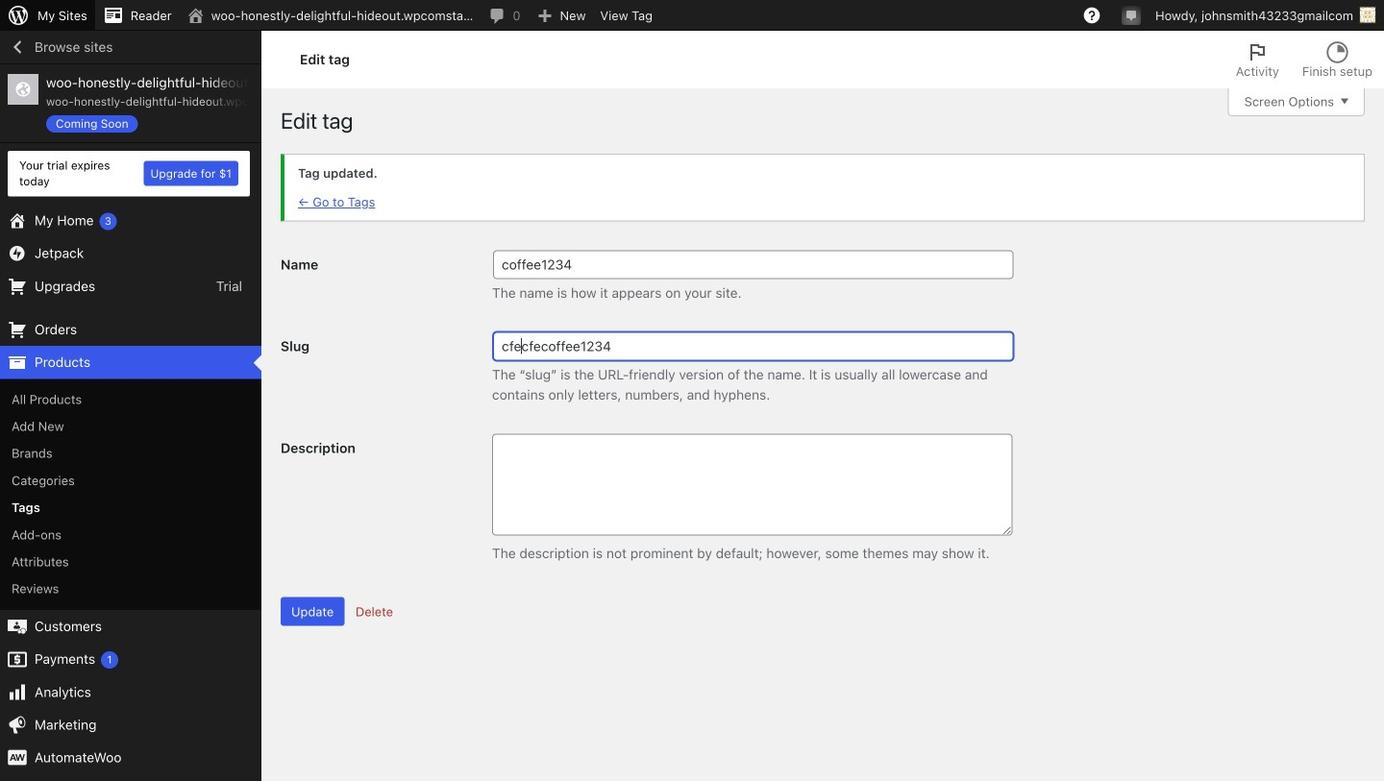 Task type: locate. For each thing, give the bounding box(es) containing it.
toolbar navigation
[[0, 0, 1385, 35]]

tab list
[[1225, 31, 1385, 88]]

None submit
[[281, 598, 345, 627]]

main menu navigation
[[0, 31, 262, 782]]

notification image
[[1124, 7, 1140, 22]]

None text field
[[493, 332, 1014, 361]]

None text field
[[493, 250, 1014, 279], [492, 434, 1013, 536], [493, 250, 1014, 279], [492, 434, 1013, 536]]



Task type: vqa. For each thing, say whether or not it's contained in the screenshot.
7
no



